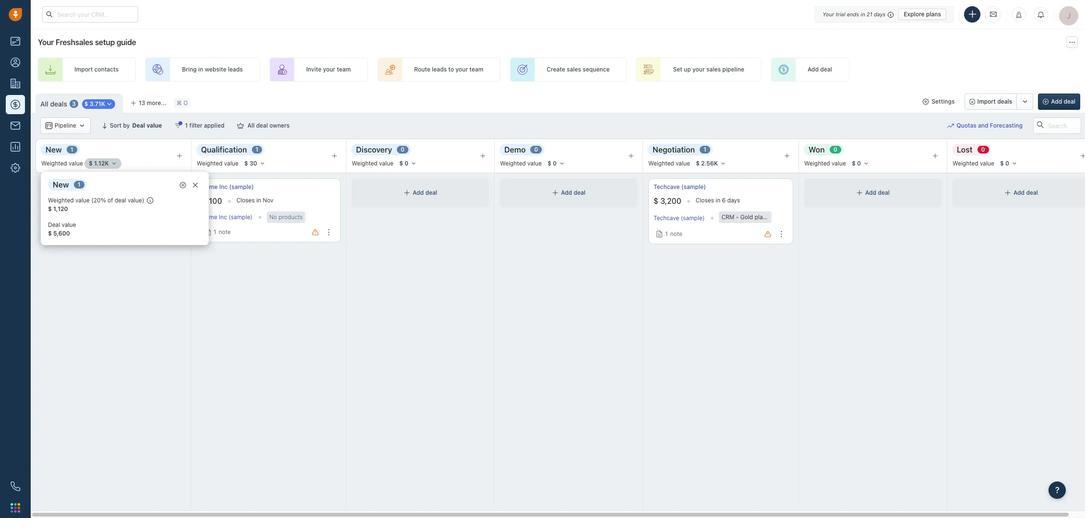 Task type: locate. For each thing, give the bounding box(es) containing it.
2 inc from the top
[[219, 214, 227, 221]]

import left contacts
[[74, 66, 93, 73]]

weighted value down negotiation
[[649, 160, 690, 167]]

widgetz.io (sample) link up $ 5,600
[[46, 183, 102, 191]]

new up $ 5,600
[[53, 180, 69, 189]]

1 $ 0 from the left
[[399, 160, 409, 167]]

days right of
[[120, 197, 132, 204]]

1 horizontal spatial -
[[736, 214, 739, 221]]

1 horizontal spatial your
[[456, 66, 468, 73]]

note down 1,120 on the top of page
[[63, 231, 75, 238]]

crm down 6
[[722, 214, 735, 221]]

weighted value for new
[[41, 160, 83, 167]]

weighted down negotiation
[[649, 160, 674, 167]]

deal right by
[[132, 122, 145, 129]]

1 note
[[214, 229, 231, 236], [58, 231, 75, 238], [665, 231, 683, 238]]

2 closes from the left
[[237, 197, 255, 204]]

1 gold from the left
[[136, 214, 149, 221]]

days right 6
[[728, 197, 740, 204]]

closes in 6 days
[[696, 197, 740, 204]]

0 vertical spatial widgetz.io (sample) link
[[46, 183, 102, 191]]

import inside 'button'
[[978, 98, 996, 105]]

2 horizontal spatial your
[[693, 66, 705, 73]]

weighted value for discovery
[[352, 160, 394, 167]]

quotas and forecasting link
[[948, 118, 1033, 134]]

all deal owners
[[248, 122, 290, 129]]

container_wx8msf4aqz5i3rn1 image inside all deal owners button
[[237, 122, 244, 129]]

value for demo
[[528, 160, 542, 167]]

weighted value for demo
[[500, 160, 542, 167]]

1 horizontal spatial crm - gold plan monthly (sample)
[[722, 214, 815, 221]]

1 your from the left
[[323, 66, 335, 73]]

add deal for demo
[[561, 189, 586, 197]]

2 $ 0 button from the left
[[543, 158, 569, 169]]

3 closes from the left
[[696, 197, 714, 204]]

note down 3,200
[[671, 231, 683, 238]]

0 horizontal spatial 1 note
[[58, 231, 75, 238]]

container_wx8msf4aqz5i3rn1 image
[[923, 98, 930, 105], [46, 122, 52, 129], [79, 122, 85, 129], [175, 122, 181, 129], [948, 122, 955, 129], [192, 182, 199, 189], [404, 190, 411, 196], [552, 190, 559, 196], [1005, 190, 1012, 196], [147, 197, 153, 204], [48, 231, 55, 238], [656, 231, 663, 238]]

1 vertical spatial acme inc (sample)
[[202, 214, 253, 221]]

1,120
[[53, 205, 68, 213]]

sequence
[[583, 66, 610, 73]]

3.71k
[[90, 100, 105, 108]]

acme up $ 100
[[202, 183, 218, 191]]

Search your CRM... text field
[[42, 6, 138, 23]]

your for your trial ends in 21 days
[[823, 11, 835, 17]]

in right (20%
[[108, 197, 113, 204]]

2 acme from the top
[[202, 214, 217, 221]]

2 techcave (sample) link from the top
[[654, 215, 705, 222]]

sales left pipeline
[[707, 66, 721, 73]]

1 vertical spatial techcave (sample)
[[654, 215, 705, 222]]

1 weighted value from the left
[[41, 160, 83, 167]]

weighted down demo
[[500, 160, 526, 167]]

your trial ends in 21 days
[[823, 11, 886, 17]]

1 vertical spatial import
[[978, 98, 996, 105]]

weighted value down lost
[[953, 160, 995, 167]]

0 horizontal spatial your
[[323, 66, 335, 73]]

explore
[[904, 10, 925, 18]]

widgetz.io (sample) down 1,120 on the top of page
[[46, 215, 101, 222]]

techcave (sample) up 3,200
[[654, 183, 706, 191]]

deal value $ 5,600
[[48, 221, 76, 237]]

inc up 100
[[219, 183, 228, 191]]

1 horizontal spatial 1 note
[[214, 229, 231, 236]]

1 vertical spatial all
[[248, 122, 255, 129]]

widgetz.io down 1,120 on the top of page
[[46, 215, 75, 222]]

import deals group
[[965, 94, 1034, 110]]

1 horizontal spatial days
[[728, 197, 740, 204]]

container_wx8msf4aqz5i3rn1 image
[[106, 101, 113, 108], [237, 122, 244, 129], [180, 182, 186, 189], [857, 190, 863, 196], [205, 229, 211, 236]]

value for negotiation
[[676, 160, 690, 167]]

your left freshsales
[[38, 38, 54, 47]]

closes
[[88, 197, 107, 204], [237, 197, 255, 204], [696, 197, 714, 204]]

crm - gold plan monthly (sample) down 6
[[722, 214, 815, 221]]

0 vertical spatial acme inc (sample)
[[202, 183, 254, 191]]

add deal button
[[1039, 94, 1081, 110]]

$ 3.71k
[[84, 100, 105, 108]]

0 horizontal spatial team
[[337, 66, 351, 73]]

deal inside deal value $ 5,600
[[48, 221, 60, 229]]

⌘ o
[[177, 100, 188, 107]]

1 techcave from the top
[[654, 183, 680, 191]]

weighted value (20% of deal value)
[[48, 197, 144, 204]]

route leads to your team
[[414, 66, 484, 73]]

weighted up $ 5,600
[[41, 160, 67, 167]]

(sample) inside "link"
[[229, 183, 254, 191]]

in left nov
[[256, 197, 261, 204]]

1 horizontal spatial 3
[[115, 197, 118, 204]]

weighted value down won
[[805, 160, 846, 167]]

1 inc from the top
[[219, 183, 228, 191]]

value for lost
[[980, 160, 995, 167]]

1 up $ 30 button
[[256, 146, 259, 153]]

2 your from the left
[[456, 66, 468, 73]]

0 horizontal spatial crm - gold plan monthly (sample)
[[117, 214, 211, 221]]

0 horizontal spatial leads
[[228, 66, 243, 73]]

acme inc (sample) down 100
[[202, 214, 253, 221]]

1 horizontal spatial deal
[[132, 122, 145, 129]]

0 horizontal spatial crm
[[117, 214, 130, 221]]

in for new
[[108, 197, 113, 204]]

techcave (sample) link down 3,200
[[654, 215, 705, 222]]

1 note for $ 3,200
[[665, 231, 683, 238]]

closes left of
[[88, 197, 107, 204]]

2 gold from the left
[[741, 214, 753, 221]]

1 vertical spatial widgetz.io (sample) link
[[46, 215, 101, 222]]

0 vertical spatial new
[[46, 145, 62, 154]]

$ 0 button
[[395, 158, 421, 169], [543, 158, 569, 169], [848, 158, 874, 169], [996, 158, 1022, 169]]

3 weighted value from the left
[[352, 160, 394, 167]]

1 horizontal spatial sales
[[707, 66, 721, 73]]

note for $ 3,200
[[671, 231, 683, 238]]

in for negotiation
[[716, 197, 721, 204]]

3 $ 0 button from the left
[[848, 158, 874, 169]]

2 sales from the left
[[707, 66, 721, 73]]

sales right create
[[567, 66, 581, 73]]

$ 0 for lost
[[1000, 160, 1010, 167]]

1 vertical spatial acme inc (sample) link
[[202, 214, 253, 221]]

0 horizontal spatial 3
[[72, 100, 76, 108]]

acme down $ 100
[[202, 214, 217, 221]]

30
[[250, 160, 257, 167]]

widgetz.io (sample) link down 1,120 on the top of page
[[46, 215, 101, 222]]

import deals
[[978, 98, 1013, 105]]

weighted value for won
[[805, 160, 846, 167]]

0 vertical spatial 3
[[72, 100, 76, 108]]

(sample)
[[78, 183, 102, 191], [229, 183, 254, 191], [682, 183, 706, 191], [187, 214, 211, 221], [792, 214, 815, 221], [229, 214, 253, 221], [77, 215, 101, 222], [681, 215, 705, 222]]

- down value)
[[132, 214, 135, 221]]

acme
[[202, 183, 218, 191], [202, 214, 217, 221]]

team right the invite
[[337, 66, 351, 73]]

1 horizontal spatial plan
[[755, 214, 767, 221]]

weighted value
[[41, 160, 83, 167], [197, 160, 239, 167], [352, 160, 394, 167], [500, 160, 542, 167], [649, 160, 690, 167], [805, 160, 846, 167], [953, 160, 995, 167]]

add deal
[[808, 66, 832, 73], [1052, 98, 1076, 105], [413, 189, 437, 197], [561, 189, 586, 197], [866, 189, 890, 197], [1014, 189, 1038, 197]]

weighted inside new dialog
[[48, 197, 74, 204]]

techcave (sample) down 3,200
[[654, 215, 705, 222]]

weighted down won
[[805, 160, 830, 167]]

sales inside set up your sales pipeline link
[[707, 66, 721, 73]]

1 vertical spatial 5,600
[[53, 230, 70, 237]]

weighted down qualification
[[197, 160, 223, 167]]

2 - from the left
[[736, 214, 739, 221]]

2 weighted value from the left
[[197, 160, 239, 167]]

weighted value down qualification
[[197, 160, 239, 167]]

0 vertical spatial all
[[40, 100, 48, 108]]

new down pipeline dropdown button
[[46, 145, 62, 154]]

setup
[[95, 38, 115, 47]]

your right up
[[693, 66, 705, 73]]

deal inside new dialog
[[115, 197, 126, 204]]

pipeline button
[[40, 118, 91, 134]]

0 vertical spatial techcave (sample) link
[[654, 183, 706, 191]]

3 inside all deals 3
[[72, 100, 76, 108]]

1 team from the left
[[337, 66, 351, 73]]

weighted for lost
[[953, 160, 979, 167]]

2 horizontal spatial 1 note
[[665, 231, 683, 238]]

gold
[[136, 214, 149, 221], [741, 214, 753, 221]]

1 horizontal spatial note
[[219, 229, 231, 236]]

invite
[[306, 66, 322, 73]]

6
[[722, 197, 726, 204]]

1 widgetz.io from the top
[[46, 183, 76, 191]]

techcave up $ 3,200
[[654, 183, 680, 191]]

note
[[219, 229, 231, 236], [63, 231, 75, 238], [671, 231, 683, 238]]

0
[[401, 146, 405, 153], [535, 146, 538, 153], [834, 146, 838, 153], [982, 146, 985, 153], [405, 160, 409, 167], [553, 160, 557, 167], [857, 160, 861, 167], [1006, 160, 1010, 167]]

weighted for demo
[[500, 160, 526, 167]]

1
[[185, 122, 188, 129], [70, 146, 73, 153], [256, 146, 259, 153], [704, 146, 707, 153], [78, 181, 80, 188], [214, 229, 216, 236], [58, 231, 60, 238], [665, 231, 668, 238]]

0 vertical spatial widgetz.io
[[46, 183, 76, 191]]

note down 100
[[219, 229, 231, 236]]

weighted down lost
[[953, 160, 979, 167]]

deal
[[132, 122, 145, 129], [48, 221, 60, 229]]

0 horizontal spatial sales
[[567, 66, 581, 73]]

all left owners
[[248, 122, 255, 129]]

1 note down 3,200
[[665, 231, 683, 238]]

crm - gold plan monthly (sample) down value)
[[117, 214, 211, 221]]

widgetz.io
[[46, 183, 76, 191], [46, 215, 75, 222]]

0 horizontal spatial deals
[[50, 100, 67, 108]]

deals inside 'button'
[[998, 98, 1013, 105]]

1 vertical spatial techcave (sample) link
[[654, 215, 705, 222]]

add for won
[[866, 189, 877, 197]]

invite your team
[[306, 66, 351, 73]]

1 acme from the top
[[202, 183, 218, 191]]

closes for $ 3,200
[[696, 197, 714, 204]]

days for $ 5,600
[[120, 197, 132, 204]]

5,600 up deal value $ 5,600
[[53, 197, 74, 206]]

1 acme inc (sample) link from the top
[[202, 183, 254, 191]]

weighted value down demo
[[500, 160, 542, 167]]

techcave down $ 3,200
[[654, 215, 679, 222]]

1 horizontal spatial your
[[823, 11, 835, 17]]

website
[[205, 66, 226, 73]]

0 horizontal spatial monthly
[[164, 214, 186, 221]]

more...
[[147, 99, 166, 107]]

1 horizontal spatial closes
[[237, 197, 255, 204]]

$ 1.12k
[[89, 160, 109, 167]]

4 weighted value from the left
[[500, 160, 542, 167]]

deals up forecasting
[[998, 98, 1013, 105]]

6 weighted value from the left
[[805, 160, 846, 167]]

team right the 'to'
[[470, 66, 484, 73]]

1 vertical spatial 3
[[115, 197, 118, 204]]

deals up pipeline
[[50, 100, 67, 108]]

1 vertical spatial your
[[38, 38, 54, 47]]

widgetz.io up $ 5,600
[[46, 183, 76, 191]]

$ 1,120
[[48, 205, 68, 213]]

1 horizontal spatial all
[[248, 122, 255, 129]]

0 vertical spatial techcave
[[654, 183, 680, 191]]

2 horizontal spatial closes
[[696, 197, 714, 204]]

2 widgetz.io from the top
[[46, 215, 75, 222]]

your left 'trial'
[[823, 11, 835, 17]]

4 $ 0 from the left
[[1000, 160, 1010, 167]]

1 vertical spatial techcave
[[654, 215, 679, 222]]

days
[[874, 11, 886, 17], [120, 197, 132, 204], [728, 197, 740, 204]]

0 vertical spatial inc
[[219, 183, 228, 191]]

2 team from the left
[[470, 66, 484, 73]]

3 right all deals link
[[72, 100, 76, 108]]

widgetz.io (sample) link
[[46, 183, 102, 191], [46, 215, 101, 222]]

0 horizontal spatial your
[[38, 38, 54, 47]]

1 closes from the left
[[88, 197, 107, 204]]

2 plan from the left
[[755, 214, 767, 221]]

your right the 'to'
[[456, 66, 468, 73]]

1 crm from the left
[[117, 214, 130, 221]]

4 $ 0 button from the left
[[996, 158, 1022, 169]]

all up pipeline dropdown button
[[40, 100, 48, 108]]

5,600
[[53, 197, 74, 206], [53, 230, 70, 237]]

$ 0 button for lost
[[996, 158, 1022, 169]]

1 inside new dialog
[[78, 181, 80, 188]]

0 vertical spatial acme inc (sample) link
[[202, 183, 254, 191]]

your right the invite
[[323, 66, 335, 73]]

techcave (sample) link up 3,200
[[654, 183, 706, 191]]

in for qualification
[[256, 197, 261, 204]]

0 vertical spatial your
[[823, 11, 835, 17]]

1 sales from the left
[[567, 66, 581, 73]]

0 horizontal spatial note
[[63, 231, 75, 238]]

widgetz.io (sample) up $ 5,600
[[46, 183, 102, 191]]

2 horizontal spatial note
[[671, 231, 683, 238]]

1 note down 1,120 on the top of page
[[58, 231, 75, 238]]

1 vertical spatial inc
[[219, 214, 227, 221]]

weighted value left $ 1.12k
[[41, 160, 83, 167]]

$ 0 button for discovery
[[395, 158, 421, 169]]

crm down value)
[[117, 214, 130, 221]]

widgetz.io (sample)
[[46, 183, 102, 191], [46, 215, 101, 222]]

$ 0 button for won
[[848, 158, 874, 169]]

closes left 6
[[696, 197, 714, 204]]

1 vertical spatial deal
[[48, 221, 60, 229]]

nov
[[263, 197, 274, 204]]

2.56k
[[701, 160, 718, 167]]

5,600 inside deal value $ 5,600
[[53, 230, 70, 237]]

weighted down discovery
[[352, 160, 378, 167]]

crm - gold plan monthly (sample)
[[117, 214, 211, 221], [722, 214, 815, 221]]

0 vertical spatial import
[[74, 66, 93, 73]]

0 horizontal spatial all
[[40, 100, 48, 108]]

1 horizontal spatial gold
[[741, 214, 753, 221]]

7 weighted value from the left
[[953, 160, 995, 167]]

1 vertical spatial new
[[53, 180, 69, 189]]

acme inc (sample) link down 100
[[202, 214, 253, 221]]

0 horizontal spatial plan
[[151, 214, 162, 221]]

0 vertical spatial widgetz.io (sample)
[[46, 183, 102, 191]]

0 vertical spatial techcave (sample)
[[654, 183, 706, 191]]

value inside deal value $ 5,600
[[62, 221, 76, 229]]

add deal link
[[771, 58, 850, 82]]

team
[[337, 66, 351, 73], [470, 66, 484, 73]]

acme inc (sample)
[[202, 183, 254, 191], [202, 214, 253, 221]]

days right "21"
[[874, 11, 886, 17]]

new
[[46, 145, 62, 154], [53, 180, 69, 189]]

weighted for discovery
[[352, 160, 378, 167]]

0 horizontal spatial -
[[132, 214, 135, 221]]

0 horizontal spatial days
[[120, 197, 132, 204]]

acme inc (sample) up 100
[[202, 183, 254, 191]]

$ 2.56k button
[[692, 158, 731, 169]]

$ 0 for demo
[[548, 160, 557, 167]]

create sales sequence link
[[510, 58, 627, 82]]

5,600 down 1,120 on the top of page
[[53, 230, 70, 237]]

discovery
[[356, 145, 392, 154]]

5 weighted value from the left
[[649, 160, 690, 167]]

deals for all
[[50, 100, 67, 108]]

$ 2.56k
[[696, 160, 718, 167]]

deal down $ 1,120
[[48, 221, 60, 229]]

weighted value for qualification
[[197, 160, 239, 167]]

inc down 100
[[219, 214, 227, 221]]

weighted value for lost
[[953, 160, 995, 167]]

in left 6
[[716, 197, 721, 204]]

sales
[[567, 66, 581, 73], [707, 66, 721, 73]]

$ 0
[[399, 160, 409, 167], [548, 160, 557, 167], [852, 160, 861, 167], [1000, 160, 1010, 167]]

1 techcave (sample) link from the top
[[654, 183, 706, 191]]

3 right of
[[115, 197, 118, 204]]

import
[[74, 66, 93, 73], [978, 98, 996, 105]]

closes left nov
[[237, 197, 255, 204]]

freshsales
[[56, 38, 93, 47]]

- down the closes in 6 days
[[736, 214, 739, 221]]

$ 5,600
[[46, 197, 74, 206]]

weighted for won
[[805, 160, 830, 167]]

2 widgetz.io (sample) from the top
[[46, 215, 101, 222]]

by
[[123, 122, 130, 129]]

0 horizontal spatial gold
[[136, 214, 149, 221]]

1 horizontal spatial leads
[[432, 66, 447, 73]]

1 vertical spatial widgetz.io
[[46, 215, 75, 222]]

3 your from the left
[[693, 66, 705, 73]]

owners
[[270, 122, 290, 129]]

1 left filter
[[185, 122, 188, 129]]

3 $ 0 from the left
[[852, 160, 861, 167]]

all inside button
[[248, 122, 255, 129]]

0 horizontal spatial import
[[74, 66, 93, 73]]

import up quotas and forecasting
[[978, 98, 996, 105]]

1 up weighted value (20% of deal value)
[[78, 181, 80, 188]]

1 horizontal spatial import
[[978, 98, 996, 105]]

leads left the 'to'
[[432, 66, 447, 73]]

1 vertical spatial acme
[[202, 214, 217, 221]]

add
[[808, 66, 819, 73], [1052, 98, 1063, 105], [413, 189, 424, 197], [561, 189, 572, 197], [866, 189, 877, 197], [1014, 189, 1025, 197]]

1 vertical spatial widgetz.io (sample)
[[46, 215, 101, 222]]

0 horizontal spatial deal
[[48, 221, 60, 229]]

weighted value down discovery
[[352, 160, 394, 167]]

1 filter applied
[[185, 122, 225, 129]]

2 widgetz.io (sample) link from the top
[[46, 215, 101, 222]]

techcave (sample)
[[654, 183, 706, 191], [654, 215, 705, 222]]

2 leads from the left
[[432, 66, 447, 73]]

crm
[[117, 214, 130, 221], [722, 214, 735, 221]]

0 horizontal spatial closes
[[88, 197, 107, 204]]

of
[[108, 197, 113, 204]]

1 horizontal spatial monthly
[[768, 214, 790, 221]]

3 for deals
[[72, 100, 76, 108]]

1 $ 0 button from the left
[[395, 158, 421, 169]]

1 note down 100
[[214, 229, 231, 236]]

1 horizontal spatial team
[[470, 66, 484, 73]]

1 horizontal spatial deals
[[998, 98, 1013, 105]]

container_wx8msf4aqz5i3rn1 image inside quotas and forecasting link
[[948, 122, 955, 129]]

acme inc (sample) link
[[202, 183, 254, 191], [202, 214, 253, 221]]

leads right website at the top
[[228, 66, 243, 73]]

settings button
[[918, 94, 960, 110]]

weighted up 1,120 on the top of page
[[48, 197, 74, 204]]

1 horizontal spatial crm
[[722, 214, 735, 221]]

2 $ 0 from the left
[[548, 160, 557, 167]]

0 vertical spatial acme
[[202, 183, 218, 191]]

acme inc (sample) link up 100
[[202, 183, 254, 191]]

in
[[861, 11, 865, 17], [198, 66, 203, 73], [108, 197, 113, 204], [256, 197, 261, 204], [716, 197, 721, 204]]



Task type: vqa. For each thing, say whether or not it's contained in the screenshot.
Z within the Menu Item
no



Task type: describe. For each thing, give the bounding box(es) containing it.
negotiation
[[653, 145, 695, 154]]

closes for $ 5,600
[[88, 197, 107, 204]]

import contacts
[[74, 66, 119, 73]]

all for deal
[[248, 122, 255, 129]]

in left "21"
[[861, 11, 865, 17]]

$ inside $ 30 button
[[244, 160, 248, 167]]

create sales sequence
[[547, 66, 610, 73]]

in right bring at the left top of page
[[198, 66, 203, 73]]

demo
[[505, 145, 526, 154]]

1 leads from the left
[[228, 66, 243, 73]]

$ 0 for discovery
[[399, 160, 409, 167]]

trial
[[836, 11, 846, 17]]

add for discovery
[[413, 189, 424, 197]]

import for import contacts
[[74, 66, 93, 73]]

$ 100
[[202, 197, 222, 206]]

to
[[449, 66, 454, 73]]

all deals 3
[[40, 100, 76, 108]]

1 filter applied button
[[168, 118, 231, 134]]

add for demo
[[561, 189, 572, 197]]

⌘
[[177, 100, 182, 107]]

$ 30 button
[[240, 158, 270, 169]]

1 down pipeline dropdown button
[[70, 146, 73, 153]]

1 crm - gold plan monthly (sample) from the left
[[117, 214, 211, 221]]

contacts
[[94, 66, 119, 73]]

1 widgetz.io (sample) from the top
[[46, 183, 102, 191]]

1 - from the left
[[132, 214, 135, 221]]

2 acme inc (sample) from the top
[[202, 214, 253, 221]]

invite your team link
[[270, 58, 368, 82]]

guide
[[117, 38, 136, 47]]

qualification
[[201, 145, 247, 154]]

your freshsales setup guide
[[38, 38, 136, 47]]

all deals link
[[40, 99, 67, 109]]

bring in website leads
[[182, 66, 243, 73]]

explore plans link
[[899, 8, 947, 20]]

pipeline
[[55, 122, 76, 129]]

all for deals
[[40, 100, 48, 108]]

value for qualification
[[224, 160, 239, 167]]

13
[[139, 99, 145, 107]]

quotas
[[957, 122, 977, 129]]

$ 0 for won
[[852, 160, 861, 167]]

weighted for negotiation
[[649, 160, 674, 167]]

closes in 3 days
[[88, 197, 132, 204]]

new dialog
[[41, 172, 209, 245]]

forecasting
[[990, 122, 1023, 129]]

value for new
[[69, 160, 83, 167]]

settings
[[932, 98, 955, 105]]

2 horizontal spatial days
[[874, 11, 886, 17]]

closes for $ 100
[[237, 197, 255, 204]]

sort by deal value
[[110, 122, 162, 129]]

days for $ 3,200
[[728, 197, 740, 204]]

sales inside create sales sequence link
[[567, 66, 581, 73]]

Search field
[[1034, 118, 1082, 134]]

no products
[[269, 214, 303, 221]]

container_wx8msf4aqz5i3rn1 image inside $ 3.71k button
[[106, 101, 113, 108]]

sort
[[110, 122, 122, 129]]

filter
[[189, 122, 203, 129]]

bring in website leads link
[[146, 58, 260, 82]]

1 down 100
[[214, 229, 216, 236]]

$ inside $ 1.12k button
[[89, 160, 93, 167]]

route leads to your team link
[[378, 58, 501, 82]]

note for $ 100
[[219, 229, 231, 236]]

plans
[[927, 10, 941, 18]]

no
[[269, 214, 277, 221]]

(20%
[[91, 197, 106, 204]]

$ 1.12k button
[[84, 158, 121, 169]]

add for lost
[[1014, 189, 1025, 197]]

1 inside 1 filter applied button
[[185, 122, 188, 129]]

add inside button
[[1052, 98, 1063, 105]]

import deals button
[[965, 94, 1017, 110]]

o
[[183, 100, 188, 107]]

set
[[673, 66, 683, 73]]

lost
[[957, 145, 973, 154]]

freshworks switcher image
[[11, 504, 20, 513]]

2 acme inc (sample) link from the top
[[202, 214, 253, 221]]

$ 0 button for demo
[[543, 158, 569, 169]]

phone image
[[11, 482, 20, 492]]

$ inside $ 3.71k button
[[84, 100, 88, 108]]

$ 3.71k button
[[79, 98, 118, 110]]

up
[[684, 66, 691, 73]]

1 up $ 2.56k
[[704, 146, 707, 153]]

products
[[279, 214, 303, 221]]

value)
[[128, 197, 144, 204]]

ends
[[847, 11, 859, 17]]

container_wx8msf4aqz5i3rn1 image inside 1 filter applied button
[[175, 122, 181, 129]]

send email image
[[990, 10, 997, 18]]

import for import deals
[[978, 98, 996, 105]]

13 more... button
[[125, 97, 172, 110]]

1 down $ 3,200
[[665, 231, 668, 238]]

1 widgetz.io (sample) link from the top
[[46, 183, 102, 191]]

inc inside "link"
[[219, 183, 228, 191]]

1 techcave (sample) from the top
[[654, 183, 706, 191]]

add deal for won
[[866, 189, 890, 197]]

add deal for discovery
[[413, 189, 437, 197]]

pipeline
[[723, 66, 745, 73]]

quotas and forecasting
[[957, 122, 1023, 129]]

21
[[867, 11, 873, 17]]

$ inside '$ 2.56k' button
[[696, 160, 700, 167]]

set up your sales pipeline link
[[637, 58, 762, 82]]

create
[[547, 66, 565, 73]]

route
[[414, 66, 431, 73]]

weighted for qualification
[[197, 160, 223, 167]]

weighted for new
[[41, 160, 67, 167]]

value for discovery
[[379, 160, 394, 167]]

1 down $ 1,120
[[58, 231, 60, 238]]

$ 30
[[244, 160, 257, 167]]

explore plans
[[904, 10, 941, 18]]

your inside "link"
[[323, 66, 335, 73]]

100
[[209, 197, 222, 206]]

container_wx8msf4aqz5i3rn1 image inside new dialog
[[180, 182, 186, 189]]

deals for import
[[998, 98, 1013, 105]]

phone element
[[6, 477, 25, 496]]

0 vertical spatial deal
[[132, 122, 145, 129]]

and
[[978, 122, 989, 129]]

your for your freshsales setup guide
[[38, 38, 54, 47]]

1 monthly from the left
[[164, 214, 186, 221]]

acme inside "link"
[[202, 183, 218, 191]]

bring
[[182, 66, 197, 73]]

13 more...
[[139, 99, 166, 107]]

1 plan from the left
[[151, 214, 162, 221]]

$ inside deal value $ 5,600
[[48, 230, 52, 237]]

value for won
[[832, 160, 846, 167]]

1 note for $ 100
[[214, 229, 231, 236]]

won
[[809, 145, 825, 154]]

2 monthly from the left
[[768, 214, 790, 221]]

3,200
[[661, 197, 682, 206]]

weighted value for negotiation
[[649, 160, 690, 167]]

applied
[[204, 122, 225, 129]]

2 crm - gold plan monthly (sample) from the left
[[722, 214, 815, 221]]

team inside "link"
[[337, 66, 351, 73]]

set up your sales pipeline
[[673, 66, 745, 73]]

2 techcave (sample) from the top
[[654, 215, 705, 222]]

new inside dialog
[[53, 180, 69, 189]]

3 for in
[[115, 197, 118, 204]]

container_wx8msf4aqz5i3rn1 image inside settings popup button
[[923, 98, 930, 105]]

add deal for lost
[[1014, 189, 1038, 197]]

0 vertical spatial 5,600
[[53, 197, 74, 206]]

$ 3.71k button
[[82, 100, 115, 109]]

closes in nov
[[237, 197, 274, 204]]

1 acme inc (sample) from the top
[[202, 183, 254, 191]]

2 techcave from the top
[[654, 215, 679, 222]]

2 crm from the left
[[722, 214, 735, 221]]

1.12k
[[94, 160, 109, 167]]

$ 3,200
[[654, 197, 682, 206]]

add deal inside button
[[1052, 98, 1076, 105]]

all deal owners button
[[231, 118, 296, 134]]

import contacts link
[[38, 58, 136, 82]]



